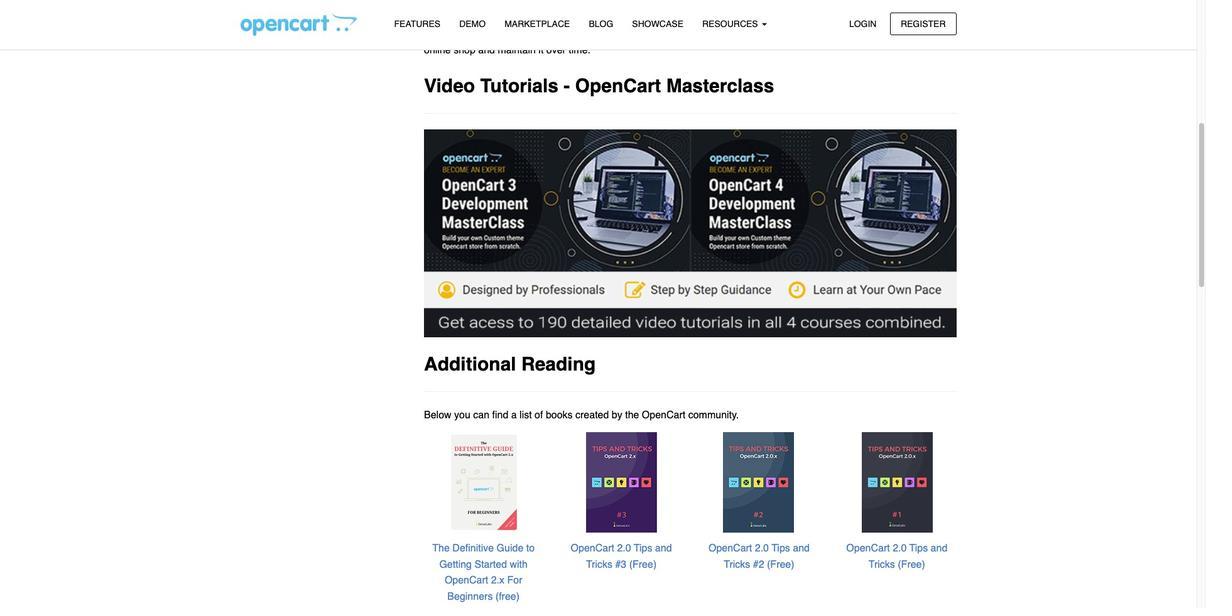 Task type: locate. For each thing, give the bounding box(es) containing it.
opencart inside 'opencart 2.0 tips and tricks #3 (free)'
[[571, 543, 614, 554]]

2.0 inside opencart 2.0 tips and tricks #2 (free)
[[755, 543, 769, 554]]

1 tricks from the left
[[586, 559, 612, 570]]

you left can
[[454, 409, 470, 421]]

2 horizontal spatial tricks
[[869, 559, 895, 570]]

the right using
[[764, 29, 778, 40]]

1 2.0 from the left
[[617, 543, 631, 554]]

(free)
[[629, 559, 657, 570], [767, 559, 794, 570], [898, 559, 925, 570]]

getting
[[439, 559, 472, 570]]

books
[[546, 409, 573, 421]]

#2
[[753, 559, 764, 570]]

set
[[880, 29, 893, 40]]

you up shop
[[453, 29, 469, 40]]

1 horizontal spatial tricks
[[724, 559, 750, 570]]

this
[[563, 29, 579, 40]]

for
[[507, 575, 522, 586]]

showcase link
[[623, 13, 693, 35]]

list
[[520, 409, 532, 421]]

opencart inside opencart 2.0 tips and tricks (free)
[[846, 543, 890, 554]]

tricks
[[586, 559, 612, 570], [724, 559, 750, 570], [869, 559, 895, 570]]

opencart 2.0 tips and tricks (free) link
[[846, 543, 947, 570]]

to inside the definitive guide to getting started with opencart 2.x for beginners (free)
[[526, 543, 535, 554]]

with inside the definitive guide to getting started with opencart 2.x for beginners (free)
[[510, 559, 528, 570]]

marketplace
[[505, 19, 570, 29]]

2.0
[[617, 543, 631, 554], [755, 543, 769, 554], [893, 543, 907, 554]]

0 horizontal spatial tips
[[634, 543, 652, 554]]

2 horizontal spatial (free)
[[898, 559, 925, 570]]

0 horizontal spatial 2.0
[[617, 543, 631, 554]]

tricks inside opencart 2.0 tips and tricks (free)
[[869, 559, 895, 570]]

0 vertical spatial with
[[717, 29, 735, 40]]

1 horizontal spatial with
[[717, 29, 735, 40]]

using
[[737, 29, 761, 40]]

(free) inside opencart 2.0 tips and tricks (free)
[[898, 559, 925, 570]]

0 vertical spatial the
[[764, 29, 778, 40]]

opencart
[[781, 29, 825, 40], [575, 74, 661, 96], [642, 409, 685, 421], [571, 543, 614, 554], [709, 543, 752, 554], [846, 543, 890, 554], [445, 575, 488, 586]]

below you can find a list of books created by the opencart community.
[[424, 409, 739, 421]]

2 2.0 from the left
[[755, 543, 769, 554]]

and for opencart 2.0 tips and tricks #3 (free)
[[655, 543, 672, 554]]

and
[[478, 45, 495, 56], [655, 543, 672, 554], [793, 543, 810, 554], [931, 543, 947, 554]]

reading
[[521, 353, 596, 375]]

0 vertical spatial to
[[869, 29, 877, 40]]

the
[[764, 29, 778, 40], [625, 409, 639, 421]]

to inside when you are finished reading this guide, you will be comfortable with using the opencart interface to set up your online shop and maintain it over time.
[[869, 29, 877, 40]]

0 horizontal spatial tricks
[[586, 559, 612, 570]]

to right guide
[[526, 543, 535, 554]]

1 (free) from the left
[[629, 559, 657, 570]]

tips inside 'opencart 2.0 tips and tricks #3 (free)'
[[634, 543, 652, 554]]

to left set
[[869, 29, 877, 40]]

find
[[492, 409, 508, 421]]

0 horizontal spatial to
[[526, 543, 535, 554]]

2 tricks from the left
[[724, 559, 750, 570]]

register
[[901, 19, 946, 29]]

3 2.0 from the left
[[893, 543, 907, 554]]

with up for
[[510, 559, 528, 570]]

2 horizontal spatial 2.0
[[893, 543, 907, 554]]

you
[[453, 29, 469, 40], [612, 29, 628, 40], [454, 409, 470, 421]]

with inside when you are finished reading this guide, you will be comfortable with using the opencart interface to set up your online shop and maintain it over time.
[[717, 29, 735, 40]]

tricks for #2
[[724, 559, 750, 570]]

be
[[647, 29, 659, 40]]

0 horizontal spatial with
[[510, 559, 528, 570]]

when you are finished reading this guide, you will be comfortable with using the opencart interface to set up your online shop and maintain it over time.
[[424, 29, 930, 56]]

the inside when you are finished reading this guide, you will be comfortable with using the opencart interface to set up your online shop and maintain it over time.
[[764, 29, 778, 40]]

1 vertical spatial to
[[526, 543, 535, 554]]

and for opencart 2.0 tips and tricks (free)
[[931, 543, 947, 554]]

1 vertical spatial the
[[625, 409, 639, 421]]

demo
[[459, 19, 486, 29]]

opencart inside the definitive guide to getting started with opencart 2.x for beginners (free)
[[445, 575, 488, 586]]

maintain
[[498, 45, 536, 56]]

the definitive guide to getting started with opencart 2.x for beginners (free)
[[432, 543, 535, 602]]

tips
[[634, 543, 652, 554], [772, 543, 790, 554], [909, 543, 928, 554]]

tricks inside opencart 2.0 tips and tricks #2 (free)
[[724, 559, 750, 570]]

tricks for #3
[[586, 559, 612, 570]]

2 tips from the left
[[772, 543, 790, 554]]

2.0 inside 'opencart 2.0 tips and tricks #3 (free)'
[[617, 543, 631, 554]]

opencart 2.0 tips and tricks #3 (free) link
[[571, 543, 672, 570]]

opencart - open source shopping cart solution image
[[240, 13, 356, 36]]

will
[[631, 29, 645, 40]]

1 tips from the left
[[634, 543, 652, 554]]

2.0 for #3
[[617, 543, 631, 554]]

(free) for #3
[[629, 559, 657, 570]]

tricks inside 'opencart 2.0 tips and tricks #3 (free)'
[[586, 559, 612, 570]]

3 tricks from the left
[[869, 559, 895, 570]]

3 tips from the left
[[909, 543, 928, 554]]

with
[[717, 29, 735, 40], [510, 559, 528, 570]]

upgrading
[[253, 11, 299, 23]]

features link
[[385, 13, 450, 35]]

-
[[564, 74, 570, 96]]

2.0 for (free)
[[893, 543, 907, 554]]

3 (free) from the left
[[898, 559, 925, 570]]

1 horizontal spatial 2.0
[[755, 543, 769, 554]]

shop
[[454, 45, 475, 56]]

tips inside opencart 2.0 tips and tricks #2 (free)
[[772, 543, 790, 554]]

1 horizontal spatial (free)
[[767, 559, 794, 570]]

2.0 inside opencart 2.0 tips and tricks (free)
[[893, 543, 907, 554]]

resources
[[702, 19, 760, 29]]

0 horizontal spatial (free)
[[629, 559, 657, 570]]

and inside when you are finished reading this guide, you will be comfortable with using the opencart interface to set up your online shop and maintain it over time.
[[478, 45, 495, 56]]

(free) inside opencart 2.0 tips and tricks #2 (free)
[[767, 559, 794, 570]]

reading
[[527, 29, 560, 40]]

#3
[[615, 559, 626, 570]]

1 vertical spatial with
[[510, 559, 528, 570]]

and inside opencart 2.0 tips and tricks #2 (free)
[[793, 543, 810, 554]]

and for opencart 2.0 tips and tricks #2 (free)
[[793, 543, 810, 554]]

2 horizontal spatial tips
[[909, 543, 928, 554]]

with left using
[[717, 29, 735, 40]]

2 (free) from the left
[[767, 559, 794, 570]]

opencart inside opencart 2.0 tips and tricks #2 (free)
[[709, 543, 752, 554]]

0 horizontal spatial the
[[625, 409, 639, 421]]

tips inside opencart 2.0 tips and tricks (free)
[[909, 543, 928, 554]]

created
[[575, 409, 609, 421]]

1 horizontal spatial tips
[[772, 543, 790, 554]]

video tutorials - opencart masterclass
[[424, 74, 774, 96]]

2.x
[[491, 575, 504, 586]]

the right by
[[625, 409, 639, 421]]

free opencart book image
[[846, 431, 948, 533]]

1 horizontal spatial to
[[869, 29, 877, 40]]

1 horizontal spatial the
[[764, 29, 778, 40]]

time.
[[569, 45, 591, 56]]

blog
[[589, 19, 613, 29]]

to
[[869, 29, 877, 40], [526, 543, 535, 554]]

the
[[432, 543, 450, 554]]

and inside 'opencart 2.0 tips and tricks #3 (free)'
[[655, 543, 672, 554]]

demo link
[[450, 13, 495, 35]]

and inside opencart 2.0 tips and tricks (free)
[[931, 543, 947, 554]]

(free) inside 'opencart 2.0 tips and tricks #3 (free)'
[[629, 559, 657, 570]]



Task type: describe. For each thing, give the bounding box(es) containing it.
up
[[896, 29, 907, 40]]

showcase
[[632, 19, 683, 29]]

it
[[539, 45, 544, 56]]

finished
[[489, 29, 524, 40]]

your
[[910, 29, 930, 40]]

opencart tips and tricks part 2 image
[[708, 431, 810, 533]]

register link
[[890, 12, 956, 35]]

you for find
[[454, 409, 470, 421]]

when
[[424, 29, 450, 40]]

opencart tips and tricks part 3 image
[[570, 431, 672, 533]]

tips for #2
[[772, 543, 790, 554]]

tips for #3
[[634, 543, 652, 554]]

can
[[473, 409, 489, 421]]

tutorials
[[480, 74, 558, 96]]

video
[[424, 74, 475, 96]]

blog link
[[579, 13, 623, 35]]

opencart 2.0 tips and tricks #2 (free)
[[709, 543, 810, 570]]

opencart 2.0 tips and tricks #2 (free) link
[[709, 543, 810, 570]]

you for finished
[[453, 29, 469, 40]]

by
[[612, 409, 622, 421]]

of
[[535, 409, 543, 421]]

guide,
[[582, 29, 609, 40]]

marketplace link
[[495, 13, 579, 35]]

masterclass
[[666, 74, 774, 96]]

tips for (free)
[[909, 543, 928, 554]]

community.
[[688, 409, 739, 421]]

beginners
[[447, 591, 493, 602]]

2.0 for #2
[[755, 543, 769, 554]]

login
[[849, 19, 877, 29]]

tricks for (free)
[[869, 559, 895, 570]]

login link
[[839, 12, 887, 35]]

guide
[[497, 543, 523, 554]]

the definitive guide to getting started with opencart 2.x for beginners (free) link
[[432, 543, 535, 602]]

you left will
[[612, 29, 628, 40]]

resources link
[[693, 13, 776, 35]]

features
[[394, 19, 440, 29]]

upgrading link
[[240, 6, 405, 28]]

below
[[424, 409, 451, 421]]

started
[[475, 559, 507, 570]]

opencart inside when you are finished reading this guide, you will be comfortable with using the opencart interface to set up your online shop and maintain it over time.
[[781, 29, 825, 40]]

comfortable
[[661, 29, 714, 40]]

online
[[424, 45, 451, 56]]

opencart 2.0 tips and tricks (free)
[[846, 543, 947, 570]]

a
[[511, 409, 517, 421]]

additional
[[424, 353, 516, 375]]

(free) for #2
[[767, 559, 794, 570]]

the definitive guide to getting started with opencart 2.x for beginners image
[[433, 431, 534, 533]]

opencart 2.0 tips and tricks #3 (free)
[[571, 543, 672, 570]]

definitive
[[452, 543, 494, 554]]

over
[[546, 45, 566, 56]]

additional reading
[[424, 353, 596, 375]]

interface
[[827, 29, 866, 40]]

are
[[472, 29, 487, 40]]

(free)
[[496, 591, 520, 602]]



Task type: vqa. For each thing, say whether or not it's contained in the screenshot.
Demo "link" at the top left of the page
yes



